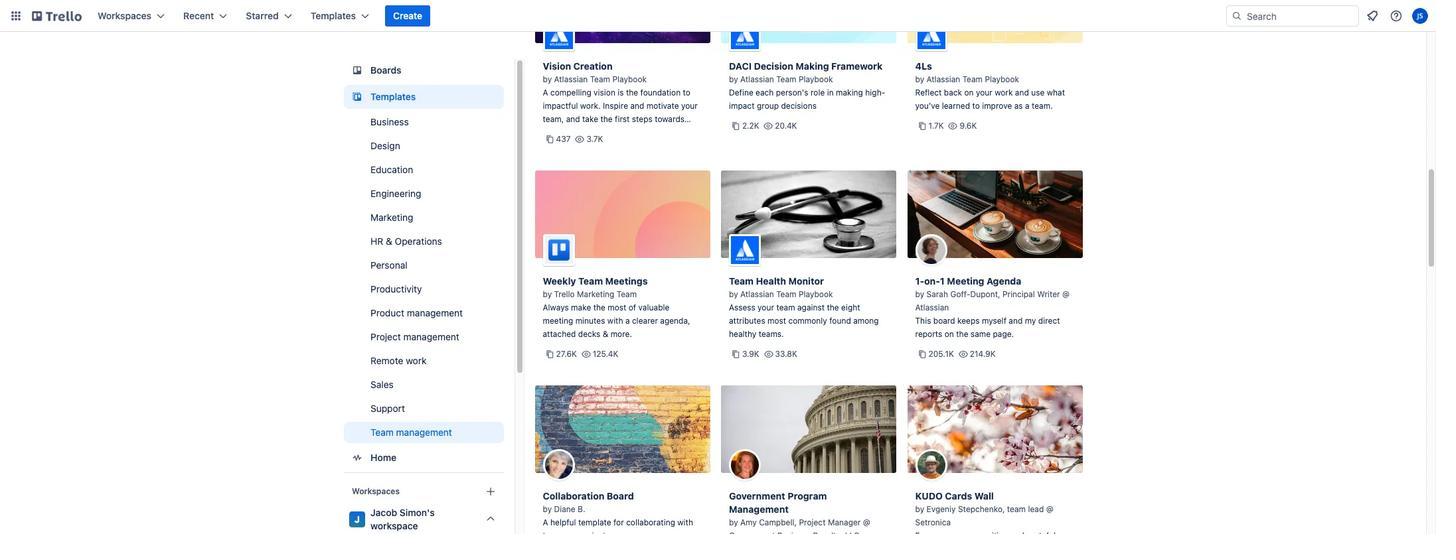 Task type: describe. For each thing, give the bounding box(es) containing it.
create a workspace image
[[483, 484, 499, 500]]

vision creation by atlassian team playbook a compelling vision is the foundation to impactful work. inspire and motivate your team, and take the first steps towards achieving your vision with this trello template.
[[543, 60, 698, 151]]

the inside team health monitor by atlassian team playbook assess your team against the eight attributes most commonly found among healthy teams.
[[827, 303, 840, 313]]

team management link
[[344, 423, 504, 444]]

jacob simon's workspace
[[370, 508, 435, 532]]

learned
[[942, 101, 971, 111]]

2 government from the top
[[729, 531, 775, 535]]

team inside daci decision making framework by atlassian team playbook define each person's role in making high- impact group decisions
[[777, 74, 797, 84]]

is
[[618, 88, 624, 98]]

improve
[[983, 101, 1013, 111]]

engineering link
[[344, 183, 504, 205]]

hr
[[370, 236, 383, 247]]

with inside weekly team meetings by trello marketing team always make the most of valuable meeting minutes with a clearer agenda, attached decks & more.
[[608, 316, 623, 326]]

your inside team health monitor by atlassian team playbook assess your team against the eight attributes most commonly found among healthy teams.
[[758, 303, 775, 313]]

use
[[1032, 88, 1045, 98]]

personal link
[[344, 255, 504, 276]]

20.4k
[[775, 121, 798, 131]]

3.7k
[[587, 134, 603, 144]]

your down take
[[581, 128, 598, 138]]

group
[[757, 101, 779, 111]]

campbell,
[[759, 518, 797, 528]]

3.9k
[[743, 349, 760, 359]]

the inside 1-on-1 meeting agenda by sarah goff-dupont, principal writer @ atlassian this board keeps myself and my direct reports on the same page.
[[957, 330, 969, 339]]

recent
[[183, 10, 214, 21]]

management for project management
[[403, 331, 459, 343]]

j
[[354, 514, 360, 525]]

template.
[[543, 141, 578, 151]]

board image
[[349, 62, 365, 78]]

goff-
[[951, 290, 971, 300]]

by inside team health monitor by atlassian team playbook assess your team against the eight attributes most commonly found among healthy teams.
[[729, 290, 738, 300]]

home image
[[349, 450, 365, 466]]

writer
[[1038, 290, 1061, 300]]

atlassian team playbook image
[[543, 19, 575, 51]]

sarah goff-dupont, principal writer @ atlassian image
[[916, 235, 948, 266]]

a inside '4ls by atlassian team playbook reflect back on your work and use what you've learned to improve as a team.'
[[1026, 101, 1030, 111]]

productivity
[[370, 284, 422, 295]]

impact
[[729, 101, 755, 111]]

motivate
[[647, 101, 679, 111]]

33.8k
[[776, 349, 798, 359]]

team up "assess"
[[729, 276, 754, 287]]

minutes
[[576, 316, 606, 326]]

and up steps
[[631, 101, 645, 111]]

trello marketing team image
[[543, 235, 575, 266]]

product
[[370, 308, 404, 319]]

by inside collaboration board by diane b. a helpful template for collaborating with teams on projects.
[[543, 505, 552, 515]]

and left take
[[566, 114, 580, 124]]

setronica
[[916, 518, 951, 528]]

open information menu image
[[1390, 9, 1404, 23]]

recent button
[[175, 5, 235, 27]]

teams
[[543, 531, 566, 535]]

the left first
[[601, 114, 613, 124]]

product management link
[[344, 303, 504, 324]]

by inside daci decision making framework by atlassian team playbook define each person's role in making high- impact group decisions
[[729, 74, 738, 84]]

with inside vision creation by atlassian team playbook a compelling vision is the foundation to impactful work. inspire and motivate your team, and take the first steps towards achieving your vision with this trello template.
[[624, 128, 640, 138]]

diane
[[554, 505, 576, 515]]

boards link
[[344, 58, 504, 82]]

cards
[[946, 491, 973, 502]]

0 vertical spatial project
[[370, 331, 401, 343]]

team inside kudo cards wall by evgeniy stepchenko, team lead @ setronica
[[1008, 505, 1026, 515]]

2.2k
[[743, 121, 760, 131]]

weekly
[[543, 276, 576, 287]]

& inside weekly team meetings by trello marketing team always make the most of valuable meeting minutes with a clearer agenda, attached decks & more.
[[603, 330, 609, 339]]

helpful
[[551, 518, 576, 528]]

playbook inside '4ls by atlassian team playbook reflect back on your work and use what you've learned to improve as a team.'
[[985, 74, 1020, 84]]

sales link
[[344, 375, 504, 396]]

0 vertical spatial marketing
[[370, 212, 413, 223]]

making
[[796, 60, 829, 72]]

atlassian inside team health monitor by atlassian team playbook assess your team against the eight attributes most commonly found among healthy teams.
[[741, 290, 774, 300]]

weekly team meetings by trello marketing team always make the most of valuable meeting minutes with a clearer agenda, attached decks & more.
[[543, 276, 691, 339]]

lead
[[1029, 505, 1044, 515]]

sarah
[[927, 290, 949, 300]]

health
[[756, 276, 787, 287]]

team down meetings
[[617, 290, 637, 300]]

with inside collaboration board by diane b. a helpful template for collaborating with teams on projects.
[[678, 518, 694, 528]]

on inside 1-on-1 meeting agenda by sarah goff-dupont, principal writer @ atlassian this board keeps myself and my direct reports on the same page.
[[945, 330, 955, 339]]

making
[[836, 88, 864, 98]]

by inside government program management by amy campbell, project manager @ government business results, llc
[[729, 518, 738, 528]]

on inside '4ls by atlassian team playbook reflect back on your work and use what you've learned to improve as a team.'
[[965, 88, 974, 98]]

workspaces inside dropdown button
[[98, 10, 151, 21]]

back to home image
[[32, 5, 82, 27]]

1 vertical spatial workspaces
[[352, 487, 400, 497]]

0 notifications image
[[1365, 8, 1381, 24]]

marketing inside weekly team meetings by trello marketing team always make the most of valuable meeting minutes with a clearer agenda, attached decks & more.
[[577, 290, 615, 300]]

@ for program
[[863, 518, 871, 528]]

0 horizontal spatial &
[[386, 236, 392, 247]]

the right the is
[[626, 88, 639, 98]]

simon's
[[399, 508, 435, 519]]

trello inside weekly team meetings by trello marketing team always make the most of valuable meeting minutes with a clearer agenda, attached decks & more.
[[554, 290, 575, 300]]

remote work link
[[344, 351, 504, 372]]

personal
[[370, 260, 407, 271]]

principal
[[1003, 290, 1036, 300]]

meeting
[[948, 276, 985, 287]]

team inside "team management" "link"
[[370, 427, 393, 438]]

towards
[[655, 114, 685, 124]]

management
[[729, 504, 789, 516]]

commonly
[[789, 316, 828, 326]]

business inside government program management by amy campbell, project manager @ government business results, llc
[[778, 531, 811, 535]]

templates button
[[303, 5, 377, 27]]

205.1k
[[929, 349, 955, 359]]

27.6k
[[556, 349, 577, 359]]

impactful
[[543, 101, 578, 111]]

foundation
[[641, 88, 681, 98]]

a inside collaboration board by diane b. a helpful template for collaborating with teams on projects.
[[543, 518, 548, 528]]

primary element
[[0, 0, 1437, 32]]

keeps
[[958, 316, 980, 326]]

team management
[[370, 427, 452, 438]]

9.6k
[[960, 121, 977, 131]]

playbook inside team health monitor by atlassian team playbook assess your team against the eight attributes most commonly found among healthy teams.
[[799, 290, 833, 300]]

b.
[[578, 505, 586, 515]]

a inside weekly team meetings by trello marketing team always make the most of valuable meeting minutes with a clearer agenda, attached decks & more.
[[626, 316, 630, 326]]

collaboration board by diane b. a helpful template for collaborating with teams on projects.
[[543, 491, 694, 535]]

hr & operations link
[[344, 231, 504, 252]]

starred
[[246, 10, 279, 21]]

marketing link
[[344, 207, 504, 229]]

compelling
[[551, 88, 592, 98]]

work inside '4ls by atlassian team playbook reflect back on your work and use what you've learned to improve as a team.'
[[995, 88, 1013, 98]]

team inside vision creation by atlassian team playbook a compelling vision is the foundation to impactful work. inspire and motivate your team, and take the first steps towards achieving your vision with this trello template.
[[590, 74, 611, 84]]

same
[[971, 330, 991, 339]]

engineering
[[370, 188, 421, 199]]

decision
[[754, 60, 794, 72]]



Task type: vqa. For each thing, say whether or not it's contained in the screenshot.
"Automation"
no



Task type: locate. For each thing, give the bounding box(es) containing it.
templates
[[311, 10, 356, 21], [370, 91, 416, 102]]

1 vertical spatial work
[[406, 355, 426, 367]]

1 a from the top
[[543, 88, 548, 98]]

1
[[941, 276, 945, 287]]

0 vertical spatial templates
[[311, 10, 356, 21]]

2 a from the top
[[543, 518, 548, 528]]

1 horizontal spatial team
[[1008, 505, 1026, 515]]

1 horizontal spatial most
[[768, 316, 787, 326]]

decisions
[[782, 101, 817, 111]]

team
[[590, 74, 611, 84], [777, 74, 797, 84], [963, 74, 983, 84], [579, 276, 603, 287], [729, 276, 754, 287], [617, 290, 637, 300], [777, 290, 797, 300], [370, 427, 393, 438]]

support
[[370, 403, 405, 415]]

by inside '4ls by atlassian team playbook reflect back on your work and use what you've learned to improve as a team.'
[[916, 74, 925, 84]]

templates link
[[344, 85, 504, 109]]

meeting
[[543, 316, 574, 326]]

0 vertical spatial work
[[995, 88, 1013, 98]]

agenda,
[[661, 316, 691, 326]]

amy campbell, project manager @ government business results, llc image
[[729, 450, 761, 482]]

1 horizontal spatial workspaces
[[352, 487, 400, 497]]

project up remote
[[370, 331, 401, 343]]

0 horizontal spatial project
[[370, 331, 401, 343]]

@ inside 1-on-1 meeting agenda by sarah goff-dupont, principal writer @ atlassian this board keeps myself and my direct reports on the same page.
[[1063, 290, 1070, 300]]

1 horizontal spatial @
[[1047, 505, 1054, 515]]

project inside government program management by amy campbell, project manager @ government business results, llc
[[799, 518, 826, 528]]

1 vertical spatial vision
[[600, 128, 622, 138]]

on right back
[[965, 88, 974, 98]]

back
[[945, 88, 963, 98]]

management down product management link
[[403, 331, 459, 343]]

business link
[[344, 112, 504, 133]]

team left against
[[777, 303, 796, 313]]

my
[[1026, 316, 1037, 326]]

government down the amy
[[729, 531, 775, 535]]

create
[[393, 10, 423, 21]]

management for product management
[[407, 308, 463, 319]]

take
[[583, 114, 599, 124]]

person's
[[776, 88, 809, 98]]

with up more.
[[608, 316, 623, 326]]

2 horizontal spatial with
[[678, 518, 694, 528]]

on down helpful
[[568, 531, 578, 535]]

atlassian up each
[[741, 74, 774, 84]]

team up person's
[[777, 74, 797, 84]]

what
[[1047, 88, 1066, 98]]

1 horizontal spatial templates
[[370, 91, 416, 102]]

1 horizontal spatial a
[[1026, 101, 1030, 111]]

@ right manager
[[863, 518, 871, 528]]

0 vertical spatial government
[[729, 491, 786, 502]]

team down support
[[370, 427, 393, 438]]

create button
[[385, 5, 431, 27]]

on down board on the bottom right of the page
[[945, 330, 955, 339]]

to inside '4ls by atlassian team playbook reflect back on your work and use what you've learned to improve as a team.'
[[973, 101, 980, 111]]

kudo cards wall by evgeniy stepchenko, team lead @ setronica
[[916, 491, 1054, 528]]

llc
[[846, 531, 860, 535]]

@ inside kudo cards wall by evgeniy stepchenko, team lead @ setronica
[[1047, 505, 1054, 515]]

dupont,
[[971, 290, 1001, 300]]

0 vertical spatial with
[[624, 128, 640, 138]]

atlassian team playbook image for 4ls
[[916, 19, 948, 51]]

your up towards
[[682, 101, 698, 111]]

meetings
[[606, 276, 648, 287]]

0 horizontal spatial a
[[626, 316, 630, 326]]

0 vertical spatial trello
[[658, 128, 679, 138]]

atlassian team playbook image
[[729, 19, 761, 51], [916, 19, 948, 51], [729, 235, 761, 266]]

0 vertical spatial most
[[608, 303, 627, 313]]

government
[[729, 491, 786, 502], [729, 531, 775, 535]]

2 vertical spatial on
[[568, 531, 578, 535]]

marketing down engineering
[[370, 212, 413, 223]]

to right learned
[[973, 101, 980, 111]]

the down "keeps"
[[957, 330, 969, 339]]

1 vertical spatial marketing
[[577, 290, 615, 300]]

work up improve
[[995, 88, 1013, 98]]

atlassian inside 1-on-1 meeting agenda by sarah goff-dupont, principal writer @ atlassian this board keeps myself and my direct reports on the same page.
[[916, 303, 950, 313]]

your
[[976, 88, 993, 98], [682, 101, 698, 111], [581, 128, 598, 138], [758, 303, 775, 313]]

1 horizontal spatial project
[[799, 518, 826, 528]]

1 vertical spatial most
[[768, 316, 787, 326]]

jacob
[[370, 508, 397, 519]]

1 government from the top
[[729, 491, 786, 502]]

2 horizontal spatial on
[[965, 88, 974, 98]]

0 vertical spatial on
[[965, 88, 974, 98]]

team inside '4ls by atlassian team playbook reflect back on your work and use what you've learned to improve as a team.'
[[963, 74, 983, 84]]

by inside kudo cards wall by evgeniy stepchenko, team lead @ setronica
[[916, 505, 925, 515]]

remote
[[370, 355, 403, 367]]

work down project management
[[406, 355, 426, 367]]

1 vertical spatial business
[[778, 531, 811, 535]]

project management
[[370, 331, 459, 343]]

this
[[916, 316, 932, 326]]

by left the amy
[[729, 518, 738, 528]]

boards
[[370, 64, 401, 76]]

project up results,
[[799, 518, 826, 528]]

page.
[[993, 330, 1014, 339]]

0 vertical spatial to
[[683, 88, 691, 98]]

monitor
[[789, 276, 824, 287]]

valuable
[[639, 303, 670, 313]]

template board image
[[349, 89, 365, 105]]

0 horizontal spatial to
[[683, 88, 691, 98]]

kudo
[[916, 491, 943, 502]]

1 horizontal spatial &
[[603, 330, 609, 339]]

playbook inside vision creation by atlassian team playbook a compelling vision is the foundation to impactful work. inspire and motivate your team, and take the first steps towards achieving your vision with this trello template.
[[613, 74, 647, 84]]

templates down boards
[[370, 91, 416, 102]]

playbook up role
[[799, 74, 833, 84]]

atlassian inside vision creation by atlassian team playbook a compelling vision is the foundation to impactful work. inspire and motivate your team, and take the first steps towards achieving your vision with this trello template.
[[554, 74, 588, 84]]

home link
[[344, 446, 504, 470]]

1 horizontal spatial on
[[945, 330, 955, 339]]

business inside 'link'
[[370, 116, 409, 128]]

most inside team health monitor by atlassian team playbook assess your team against the eight attributes most commonly found among healthy teams.
[[768, 316, 787, 326]]

atlassian down sarah
[[916, 303, 950, 313]]

management down "support" link
[[396, 427, 452, 438]]

team health monitor by atlassian team playbook assess your team against the eight attributes most commonly found among healthy teams.
[[729, 276, 879, 339]]

government program management by amy campbell, project manager @ government business results, llc
[[729, 491, 871, 535]]

2 vertical spatial @
[[863, 518, 871, 528]]

daci
[[729, 60, 752, 72]]

atlassian team playbook image up 4ls
[[916, 19, 948, 51]]

0 horizontal spatial trello
[[554, 290, 575, 300]]

project management link
[[344, 327, 504, 348]]

0 vertical spatial vision
[[594, 88, 616, 98]]

0 horizontal spatial on
[[568, 531, 578, 535]]

management down productivity link
[[407, 308, 463, 319]]

0 horizontal spatial team
[[777, 303, 796, 313]]

@ right lead
[[1047, 505, 1054, 515]]

trello inside vision creation by atlassian team playbook a compelling vision is the foundation to impactful work. inspire and motivate your team, and take the first steps towards achieving your vision with this trello template.
[[658, 128, 679, 138]]

atlassian team playbook image for daci
[[729, 19, 761, 51]]

a up impactful
[[543, 88, 548, 98]]

team down health
[[777, 290, 797, 300]]

playbook inside daci decision making framework by atlassian team playbook define each person's role in making high- impact group decisions
[[799, 74, 833, 84]]

team,
[[543, 114, 564, 124]]

0 horizontal spatial work
[[406, 355, 426, 367]]

management for team management
[[396, 427, 452, 438]]

as
[[1015, 101, 1023, 111]]

team up learned
[[963, 74, 983, 84]]

1 vertical spatial management
[[403, 331, 459, 343]]

product management
[[370, 308, 463, 319]]

amy
[[741, 518, 757, 528]]

education link
[[344, 159, 504, 181]]

jacob simon (jacobsimon16) image
[[1413, 8, 1429, 24]]

marketing up the make
[[577, 290, 615, 300]]

templates inside popup button
[[311, 10, 356, 21]]

most left the of on the bottom
[[608, 303, 627, 313]]

2 vertical spatial with
[[678, 518, 694, 528]]

the inside weekly team meetings by trello marketing team always make the most of valuable meeting minutes with a clearer agenda, attached decks & more.
[[594, 303, 606, 313]]

by down 4ls
[[916, 74, 925, 84]]

to inside vision creation by atlassian team playbook a compelling vision is the foundation to impactful work. inspire and motivate your team, and take the first steps towards achieving your vision with this trello template.
[[683, 88, 691, 98]]

1 vertical spatial on
[[945, 330, 955, 339]]

1 vertical spatial government
[[729, 531, 775, 535]]

design link
[[344, 136, 504, 157]]

healthy
[[729, 330, 757, 339]]

@ for cards
[[1047, 505, 1054, 515]]

management inside "link"
[[396, 427, 452, 438]]

0 horizontal spatial templates
[[311, 10, 356, 21]]

playbook up against
[[799, 290, 833, 300]]

by down 1-
[[916, 290, 925, 300]]

with right the collaborating at the left of the page
[[678, 518, 694, 528]]

team.
[[1032, 101, 1053, 111]]

business down campbell,
[[778, 531, 811, 535]]

0 vertical spatial team
[[777, 303, 796, 313]]

by up always
[[543, 290, 552, 300]]

0 horizontal spatial @
[[863, 518, 871, 528]]

your up attributes at right
[[758, 303, 775, 313]]

search image
[[1232, 11, 1243, 21]]

hr & operations
[[370, 236, 442, 247]]

atlassian down health
[[741, 290, 774, 300]]

0 horizontal spatial with
[[608, 316, 623, 326]]

team up the make
[[579, 276, 603, 287]]

design
[[370, 140, 400, 151]]

1 vertical spatial templates
[[370, 91, 416, 102]]

framework
[[832, 60, 883, 72]]

by left diane
[[543, 505, 552, 515]]

collaboration
[[543, 491, 605, 502]]

Search field
[[1243, 6, 1359, 26]]

of
[[629, 303, 637, 313]]

templates up board 'image'
[[311, 10, 356, 21]]

support link
[[344, 399, 504, 420]]

0 vertical spatial a
[[1026, 101, 1030, 111]]

0 horizontal spatial workspaces
[[98, 10, 151, 21]]

program
[[788, 491, 827, 502]]

daci decision making framework by atlassian team playbook define each person's role in making high- impact group decisions
[[729, 60, 886, 111]]

& right hr
[[386, 236, 392, 247]]

1 vertical spatial project
[[799, 518, 826, 528]]

and left 'my'
[[1009, 316, 1023, 326]]

1 vertical spatial &
[[603, 330, 609, 339]]

vision left the is
[[594, 88, 616, 98]]

trello down the "weekly"
[[554, 290, 575, 300]]

work
[[995, 88, 1013, 98], [406, 355, 426, 367]]

team inside team health monitor by atlassian team playbook assess your team against the eight attributes most commonly found among healthy teams.
[[777, 303, 796, 313]]

437
[[556, 134, 571, 144]]

wall
[[975, 491, 994, 502]]

@ right writer
[[1063, 290, 1070, 300]]

a inside vision creation by atlassian team playbook a compelling vision is the foundation to impactful work. inspire and motivate your team, and take the first steps towards achieving your vision with this trello template.
[[543, 88, 548, 98]]

1 vertical spatial to
[[973, 101, 980, 111]]

2 horizontal spatial @
[[1063, 290, 1070, 300]]

playbook up improve
[[985, 74, 1020, 84]]

1 vertical spatial team
[[1008, 505, 1026, 515]]

trello down towards
[[658, 128, 679, 138]]

1 vertical spatial trello
[[554, 290, 575, 300]]

template
[[579, 518, 612, 528]]

clearer
[[632, 316, 658, 326]]

atlassian team playbook image up daci on the top right of the page
[[729, 19, 761, 51]]

@
[[1063, 290, 1070, 300], [1047, 505, 1054, 515], [863, 518, 871, 528]]

on inside collaboration board by diane b. a helpful template for collaborating with teams on projects.
[[568, 531, 578, 535]]

by down vision
[[543, 74, 552, 84]]

1 horizontal spatial work
[[995, 88, 1013, 98]]

attributes
[[729, 316, 766, 326]]

most inside weekly team meetings by trello marketing team always make the most of valuable meeting minutes with a clearer agenda, attached decks & more.
[[608, 303, 627, 313]]

collaborating
[[627, 518, 676, 528]]

with down first
[[624, 128, 640, 138]]

0 vertical spatial &
[[386, 236, 392, 247]]

make
[[571, 303, 591, 313]]

by inside 1-on-1 meeting agenda by sarah goff-dupont, principal writer @ atlassian this board keeps myself and my direct reports on the same page.
[[916, 290, 925, 300]]

trello
[[658, 128, 679, 138], [554, 290, 575, 300]]

the up found
[[827, 303, 840, 313]]

4ls
[[916, 60, 933, 72]]

management
[[407, 308, 463, 319], [403, 331, 459, 343], [396, 427, 452, 438]]

atlassian inside '4ls by atlassian team playbook reflect back on your work and use what you've learned to improve as a team.'
[[927, 74, 961, 84]]

eight
[[842, 303, 861, 313]]

to right foundation
[[683, 88, 691, 98]]

and up as
[[1016, 88, 1030, 98]]

atlassian up back
[[927, 74, 961, 84]]

by up "assess"
[[729, 290, 738, 300]]

myself
[[982, 316, 1007, 326]]

2 vertical spatial management
[[396, 427, 452, 438]]

found
[[830, 316, 852, 326]]

atlassian team playbook image for team
[[729, 235, 761, 266]]

1 horizontal spatial with
[[624, 128, 640, 138]]

evgeniy stepchenko, team lead @ setronica image
[[916, 450, 948, 482]]

0 vertical spatial management
[[407, 308, 463, 319]]

by down daci on the top right of the page
[[729, 74, 738, 84]]

1 horizontal spatial marketing
[[577, 290, 615, 300]]

your up improve
[[976, 88, 993, 98]]

government up management
[[729, 491, 786, 502]]

business up design
[[370, 116, 409, 128]]

1 vertical spatial @
[[1047, 505, 1054, 515]]

team left lead
[[1008, 505, 1026, 515]]

1 vertical spatial with
[[608, 316, 623, 326]]

workspaces button
[[90, 5, 173, 27]]

a down the of on the bottom
[[626, 316, 630, 326]]

@ inside government program management by amy campbell, project manager @ government business results, llc
[[863, 518, 871, 528]]

a up the teams
[[543, 518, 548, 528]]

1 horizontal spatial business
[[778, 531, 811, 535]]

4ls by atlassian team playbook reflect back on your work and use what you've learned to improve as a team.
[[916, 60, 1066, 111]]

achieving
[[543, 128, 579, 138]]

vision
[[543, 60, 571, 72]]

board
[[934, 316, 956, 326]]

by down kudo
[[916, 505, 925, 515]]

playbook up the is
[[613, 74, 647, 84]]

atlassian inside daci decision making framework by atlassian team playbook define each person's role in making high- impact group decisions
[[741, 74, 774, 84]]

0 vertical spatial workspaces
[[98, 10, 151, 21]]

decks
[[579, 330, 601, 339]]

0 horizontal spatial marketing
[[370, 212, 413, 223]]

first
[[615, 114, 630, 124]]

0 horizontal spatial business
[[370, 116, 409, 128]]

atlassian up compelling
[[554, 74, 588, 84]]

1-
[[916, 276, 925, 287]]

evgeniy
[[927, 505, 956, 515]]

the up minutes
[[594, 303, 606, 313]]

teams.
[[759, 330, 784, 339]]

1 horizontal spatial to
[[973, 101, 980, 111]]

and inside '4ls by atlassian team playbook reflect back on your work and use what you've learned to improve as a team.'
[[1016, 88, 1030, 98]]

by inside vision creation by atlassian team playbook a compelling vision is the foundation to impactful work. inspire and motivate your team, and take the first steps towards achieving your vision with this trello template.
[[543, 74, 552, 84]]

diane b. image
[[543, 450, 575, 482]]

on-
[[925, 276, 941, 287]]

vision down first
[[600, 128, 622, 138]]

steps
[[632, 114, 653, 124]]

your inside '4ls by atlassian team playbook reflect back on your work and use what you've learned to improve as a team.'
[[976, 88, 993, 98]]

0 vertical spatial business
[[370, 116, 409, 128]]

creation
[[574, 60, 613, 72]]

team down creation
[[590, 74, 611, 84]]

1 vertical spatial a
[[543, 518, 548, 528]]

0 vertical spatial @
[[1063, 290, 1070, 300]]

most up "teams."
[[768, 316, 787, 326]]

0 vertical spatial a
[[543, 88, 548, 98]]

assess
[[729, 303, 756, 313]]

& left more.
[[603, 330, 609, 339]]

0 horizontal spatial most
[[608, 303, 627, 313]]

1 vertical spatial a
[[626, 316, 630, 326]]

a right as
[[1026, 101, 1030, 111]]

and inside 1-on-1 meeting agenda by sarah goff-dupont, principal writer @ atlassian this board keeps myself and my direct reports on the same page.
[[1009, 316, 1023, 326]]

atlassian team playbook image up health
[[729, 235, 761, 266]]

by inside weekly team meetings by trello marketing team always make the most of valuable meeting minutes with a clearer agenda, attached decks & more.
[[543, 290, 552, 300]]

1 horizontal spatial trello
[[658, 128, 679, 138]]



